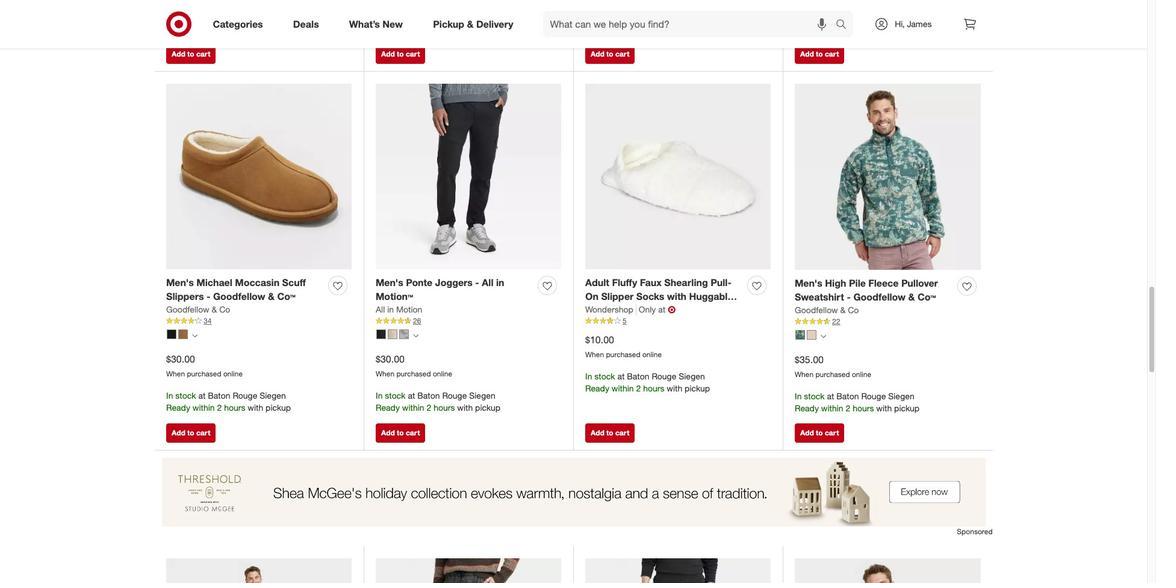 Task type: describe. For each thing, give the bounding box(es) containing it.
wondershop™
[[667, 304, 731, 316]]

$35.00
[[795, 354, 824, 366]]

all colors element for -
[[821, 333, 827, 340]]

what's new link
[[339, 11, 418, 37]]

all colors element for goodfellow
[[192, 332, 198, 339]]

5 link
[[586, 316, 771, 326]]

new
[[383, 18, 403, 30]]

pickup & delivery
[[433, 18, 514, 30]]

22
[[833, 317, 841, 326]]

34 link
[[166, 316, 352, 326]]

all colors image for motion™
[[413, 333, 419, 339]]

- inside men's high pile fleece pullover sweatshirt - goodfellow & co™
[[847, 291, 851, 303]]

online for goodfellow
[[223, 369, 243, 378]]

co™ inside men's high pile fleece pullover sweatshirt - goodfellow & co™
[[918, 291, 936, 303]]

$10.00
[[586, 334, 614, 346]]

search
[[831, 19, 860, 31]]

socks
[[637, 290, 665, 302]]

deals link
[[283, 11, 334, 37]]

$35.00 when purchased online
[[795, 354, 872, 379]]

all inside men's ponte joggers - all in motion™
[[482, 277, 494, 289]]

green image
[[796, 330, 805, 340]]

khaki image
[[388, 329, 398, 339]]

categories
[[213, 18, 263, 30]]

pullover
[[902, 277, 938, 289]]

22 link
[[795, 316, 981, 327]]

men's for men's michael moccasin scuff slippers - goodfellow & co™
[[166, 277, 194, 289]]

pile
[[849, 277, 866, 289]]

motion™
[[376, 290, 413, 302]]

high
[[825, 277, 847, 289]]

$30.00 for men's ponte joggers - all in motion™
[[376, 353, 405, 365]]

co for goodfellow
[[219, 304, 230, 314]]

purchased for goodfellow
[[187, 369, 221, 378]]

at inside wondershop only at ¬
[[659, 304, 666, 314]]

pickup & delivery link
[[423, 11, 529, 37]]

faux
[[640, 277, 662, 289]]

26 link
[[376, 316, 561, 326]]

goodfellow & co for -
[[166, 304, 230, 314]]

on
[[586, 290, 599, 302]]

goodfellow & co link for -
[[166, 304, 230, 316]]

huggable
[[689, 290, 733, 302]]

& inside men's high pile fleece pullover sweatshirt - goodfellow & co™
[[909, 291, 915, 303]]

ivory
[[586, 318, 608, 330]]

26
[[413, 316, 421, 325]]

& down michael
[[212, 304, 217, 314]]

slipper
[[601, 290, 634, 302]]

black image for men's michael moccasin scuff slippers - goodfellow & co™
[[167, 329, 177, 339]]

adult fluffy faux shearling pull- on slipper socks with huggable heel & grippers - wondershop™ ivory link
[[586, 276, 743, 330]]

goodfellow inside men's high pile fleece pullover sweatshirt - goodfellow & co™
[[854, 291, 906, 303]]

sweatshirt
[[795, 291, 845, 303]]

heel
[[586, 304, 606, 316]]

5
[[623, 316, 627, 325]]

& down sweatshirt
[[841, 305, 846, 315]]

joggers
[[435, 277, 473, 289]]

goodfellow & co link for sweatshirt
[[795, 304, 859, 316]]

fleece
[[869, 277, 899, 289]]

only
[[639, 304, 656, 314]]

wondershop only at ¬
[[586, 304, 676, 316]]

¬
[[668, 304, 676, 316]]

purchased for slipper
[[606, 350, 641, 359]]

fluffy
[[612, 277, 638, 289]]

online for -
[[852, 370, 872, 379]]

- inside adult fluffy faux shearling pull- on slipper socks with huggable heel & grippers - wondershop™ ivory
[[661, 304, 665, 316]]

34
[[204, 316, 212, 325]]

men's for men's high pile fleece pullover sweatshirt - goodfellow & co™
[[795, 277, 823, 289]]

$30.00 for men's michael moccasin scuff slippers - goodfellow & co™
[[166, 353, 195, 365]]

motion
[[396, 304, 423, 314]]

purchased for -
[[816, 370, 850, 379]]

0 horizontal spatial in
[[387, 304, 394, 314]]

when for men's high pile fleece pullover sweatshirt - goodfellow & co™
[[795, 370, 814, 379]]

all colors image
[[821, 334, 827, 339]]

ready within 2 hours with pickup
[[795, 5, 920, 16]]



Task type: locate. For each thing, give the bounding box(es) containing it.
when down $35.00
[[795, 370, 814, 379]]

sponsored
[[957, 527, 993, 536]]

1 horizontal spatial black image
[[377, 329, 386, 339]]

co
[[219, 304, 230, 314], [848, 305, 859, 315]]

purchased down brown image
[[187, 369, 221, 378]]

co™
[[277, 290, 296, 302], [918, 291, 936, 303]]

add
[[172, 50, 185, 59], [381, 50, 395, 59], [591, 50, 605, 59], [801, 50, 814, 59], [172, 428, 185, 438], [381, 428, 395, 438], [591, 428, 605, 438], [801, 428, 814, 438]]

men's inside men's michael moccasin scuff slippers - goodfellow & co™
[[166, 277, 194, 289]]

when for men's michael moccasin scuff slippers - goodfellow & co™
[[166, 369, 185, 378]]

1 vertical spatial all
[[376, 304, 385, 314]]

men's up motion™
[[376, 277, 403, 289]]

shearling
[[665, 277, 708, 289]]

online inside $10.00 when purchased online
[[643, 350, 662, 359]]

rouge
[[233, 12, 257, 22], [442, 12, 467, 22], [652, 12, 677, 22], [652, 371, 677, 381], [233, 390, 257, 400], [442, 390, 467, 400], [862, 391, 886, 401]]

$30.00 when purchased online for goodfellow
[[166, 353, 243, 378]]

when for adult fluffy faux shearling pull- on slipper socks with huggable heel & grippers - wondershop™ ivory
[[586, 350, 604, 359]]

online down 5 link
[[643, 350, 662, 359]]

in down motion™
[[387, 304, 394, 314]]

1 horizontal spatial goodfellow & co
[[795, 305, 859, 315]]

1 horizontal spatial $30.00
[[376, 353, 405, 365]]

online down 26 link
[[433, 369, 452, 378]]

michael
[[197, 277, 232, 289]]

2 $30.00 from the left
[[376, 353, 405, 365]]

1 horizontal spatial goodfellow & co link
[[795, 304, 859, 316]]

all colors element for motion™
[[413, 332, 419, 339]]

1 horizontal spatial $30.00 when purchased online
[[376, 353, 452, 378]]

cream image
[[807, 330, 817, 340]]

at
[[198, 12, 206, 22], [408, 12, 415, 22], [618, 12, 625, 22], [659, 304, 666, 314], [618, 371, 625, 381], [198, 390, 206, 400], [408, 390, 415, 400], [827, 391, 835, 401]]

purchased down $35.00
[[816, 370, 850, 379]]

all colors image right light gray image
[[413, 333, 419, 339]]

2
[[846, 5, 851, 16], [217, 24, 222, 34], [427, 24, 431, 34], [636, 24, 641, 34], [636, 383, 641, 393], [217, 402, 222, 413], [427, 402, 431, 413], [846, 403, 851, 413]]

black image left brown image
[[167, 329, 177, 339]]

1 horizontal spatial men's
[[376, 277, 403, 289]]

black image left khaki image on the left
[[377, 329, 386, 339]]

grippers
[[618, 304, 658, 316]]

- right the joggers
[[475, 277, 479, 289]]

&
[[467, 18, 474, 30], [268, 290, 275, 302], [909, 291, 915, 303], [212, 304, 217, 314], [609, 304, 615, 316], [841, 305, 846, 315]]

men's plaid flannel pajama set 2pc - goodfellow & co™ image
[[166, 558, 352, 583], [166, 558, 352, 583]]

1 $30.00 when purchased online from the left
[[166, 353, 243, 378]]

men's michael moccasin scuff slippers - goodfellow & co™
[[166, 277, 306, 302]]

- inside men's michael moccasin scuff slippers - goodfellow & co™
[[207, 290, 211, 302]]

delivery
[[476, 18, 514, 30]]

0 horizontal spatial co™
[[277, 290, 296, 302]]

goodfellow down moccasin
[[213, 290, 265, 302]]

all colors image for goodfellow
[[192, 333, 198, 339]]

deals
[[293, 18, 319, 30]]

men's michael moccasin scuff slippers - goodfellow & co™ image
[[166, 84, 352, 269], [166, 84, 352, 269]]

$30.00 down khaki image on the left
[[376, 353, 405, 365]]

$30.00 when purchased online for motion™
[[376, 353, 452, 378]]

all colors element right cream icon
[[821, 333, 827, 340]]

adult fluffy faux shearling pull-on slipper socks with huggable heel & grippers - wondershop™ ivory image
[[586, 84, 771, 269], [586, 84, 771, 269]]

goodfellow & co for sweatshirt
[[795, 305, 859, 315]]

online for slipper
[[643, 350, 662, 359]]

$10.00 when purchased online
[[586, 334, 662, 359]]

scuff
[[282, 277, 306, 289]]

stock
[[175, 12, 196, 22], [385, 12, 406, 22], [595, 12, 615, 22], [595, 371, 615, 381], [175, 390, 196, 400], [385, 390, 406, 400], [804, 391, 825, 401]]

men's casual e-waist tapered trousers - goodfellow & co™ image
[[376, 558, 561, 583], [376, 558, 561, 583]]

0 horizontal spatial co
[[219, 304, 230, 314]]

$30.00 down brown image
[[166, 353, 195, 365]]

all right the joggers
[[482, 277, 494, 289]]

2 all colors image from the left
[[413, 333, 419, 339]]

goodfellow & co link
[[166, 304, 230, 316], [795, 304, 859, 316]]

siegen
[[260, 12, 286, 22], [469, 12, 496, 22], [679, 12, 705, 22], [679, 371, 705, 381], [260, 390, 286, 400], [469, 390, 496, 400], [889, 391, 915, 401]]

goodfellow inside men's michael moccasin scuff slippers - goodfellow & co™
[[213, 290, 265, 302]]

men's inside men's ponte joggers - all in motion™
[[376, 277, 403, 289]]

1 horizontal spatial co
[[848, 305, 859, 315]]

- inside men's ponte joggers - all in motion™
[[475, 277, 479, 289]]

What can we help you find? suggestions appear below search field
[[543, 11, 839, 37]]

purchased inside $35.00 when purchased online
[[816, 370, 850, 379]]

wondershop
[[586, 304, 634, 314]]

0 horizontal spatial $30.00
[[166, 353, 195, 365]]

online down 22 link
[[852, 370, 872, 379]]

& inside men's michael moccasin scuff slippers - goodfellow & co™
[[268, 290, 275, 302]]

1 horizontal spatial all
[[482, 277, 494, 289]]

$30.00 when purchased online down brown image
[[166, 353, 243, 378]]

in
[[496, 277, 505, 289], [387, 304, 394, 314]]

hi, james
[[895, 19, 932, 29]]

& down pullover on the top of the page
[[909, 291, 915, 303]]

& down moccasin
[[268, 290, 275, 302]]

2 horizontal spatial all colors element
[[821, 333, 827, 340]]

$30.00
[[166, 353, 195, 365], [376, 353, 405, 365]]

brown image
[[178, 329, 188, 339]]

online inside $35.00 when purchased online
[[852, 370, 872, 379]]

1 horizontal spatial all colors image
[[413, 333, 419, 339]]

men's michael moccasin scuff slippers - goodfellow & co™ link
[[166, 276, 323, 304]]

0 horizontal spatial goodfellow & co link
[[166, 304, 230, 316]]

purchased for motion™
[[397, 369, 431, 378]]

- down pile
[[847, 291, 851, 303]]

co down men's high pile fleece pullover sweatshirt - goodfellow & co™
[[848, 305, 859, 315]]

1 vertical spatial in
[[387, 304, 394, 314]]

all in motion
[[376, 304, 423, 314]]

online down 34 link
[[223, 369, 243, 378]]

- down michael
[[207, 290, 211, 302]]

online for motion™
[[433, 369, 452, 378]]

online
[[643, 350, 662, 359], [223, 369, 243, 378], [433, 369, 452, 378], [852, 370, 872, 379]]

co™ inside men's michael moccasin scuff slippers - goodfellow & co™
[[277, 290, 296, 302]]

in stock at  baton rouge siegen ready within 2 hours with pickup
[[166, 12, 291, 34], [376, 12, 501, 34], [586, 12, 710, 34], [586, 371, 710, 393], [166, 390, 291, 413], [376, 390, 501, 413], [795, 391, 920, 413]]

men's ponte joggers - all in motion™
[[376, 277, 505, 302]]

black image for men's ponte joggers - all in motion™
[[377, 329, 386, 339]]

men's ponte joggers - all in motion™ image
[[376, 84, 561, 269], [376, 84, 561, 269]]

in right the joggers
[[496, 277, 505, 289]]

wondershop link
[[586, 304, 637, 316]]

goodfellow
[[213, 290, 265, 302], [854, 291, 906, 303], [166, 304, 209, 314], [795, 305, 838, 315]]

all down motion™
[[376, 304, 385, 314]]

add to cart button
[[166, 45, 216, 64], [376, 45, 426, 64], [586, 45, 635, 64], [795, 45, 845, 64], [166, 424, 216, 443], [376, 424, 426, 443], [586, 424, 635, 443], [795, 424, 845, 443]]

2 horizontal spatial men's
[[795, 277, 823, 289]]

adult
[[586, 277, 610, 289]]

0 horizontal spatial black image
[[167, 329, 177, 339]]

ready
[[795, 5, 819, 16], [166, 24, 190, 34], [376, 24, 400, 34], [586, 24, 610, 34], [586, 383, 610, 393], [166, 402, 190, 413], [376, 402, 400, 413], [795, 403, 819, 413]]

goodfellow down the slippers
[[166, 304, 209, 314]]

in inside men's ponte joggers - all in motion™
[[496, 277, 505, 289]]

with inside adult fluffy faux shearling pull- on slipper socks with huggable heel & grippers - wondershop™ ivory
[[667, 290, 687, 302]]

men's up sweatshirt
[[795, 277, 823, 289]]

when
[[586, 350, 604, 359], [166, 369, 185, 378], [376, 369, 395, 378], [795, 370, 814, 379]]

1 horizontal spatial co™
[[918, 291, 936, 303]]

men's high pile fleece zip-up sweatshirt - goodfellow & co™ image
[[795, 558, 981, 583], [795, 558, 981, 583]]

pickup
[[433, 18, 465, 30]]

all colors element right brown image
[[192, 332, 198, 339]]

1 horizontal spatial in
[[496, 277, 505, 289]]

co for -
[[848, 305, 859, 315]]

1 $30.00 from the left
[[166, 353, 195, 365]]

goodfellow down sweatshirt
[[795, 305, 838, 315]]

- left '¬'
[[661, 304, 665, 316]]

men's for men's ponte joggers - all in motion™
[[376, 277, 403, 289]]

when down brown image
[[166, 369, 185, 378]]

1 all colors image from the left
[[192, 333, 198, 339]]

$30.00 when purchased online down light gray image
[[376, 353, 452, 378]]

goodfellow & co up 22
[[795, 305, 859, 315]]

1 horizontal spatial all colors element
[[413, 332, 419, 339]]

ponte
[[406, 277, 433, 289]]

0 horizontal spatial goodfellow & co
[[166, 304, 230, 314]]

all colors element right light gray image
[[413, 332, 419, 339]]

$30.00 when purchased online
[[166, 353, 243, 378], [376, 353, 452, 378]]

moccasin
[[235, 277, 280, 289]]

all
[[482, 277, 494, 289], [376, 304, 385, 314]]

& right pickup at the left
[[467, 18, 474, 30]]

what's new
[[349, 18, 403, 30]]

goodfellow & co
[[166, 304, 230, 314], [795, 305, 859, 315]]

& inside adult fluffy faux shearling pull- on slipper socks with huggable heel & grippers - wondershop™ ivory
[[609, 304, 615, 316]]

& down slipper
[[609, 304, 615, 316]]

0 vertical spatial all
[[482, 277, 494, 289]]

men's heavy waffle joggers - all in motion™ image
[[586, 558, 771, 583], [586, 558, 771, 583]]

men's up the slippers
[[166, 277, 194, 289]]

-
[[475, 277, 479, 289], [207, 290, 211, 302], [847, 291, 851, 303], [661, 304, 665, 316]]

men's
[[166, 277, 194, 289], [376, 277, 403, 289], [795, 277, 823, 289]]

to
[[187, 50, 194, 59], [397, 50, 404, 59], [607, 50, 614, 59], [816, 50, 823, 59], [187, 428, 194, 438], [397, 428, 404, 438], [607, 428, 614, 438], [816, 428, 823, 438]]

purchased down light gray image
[[397, 369, 431, 378]]

men's high pile fleece pullover sweatshirt - goodfellow & co™ link
[[795, 277, 953, 304]]

goodfellow & co up the 34
[[166, 304, 230, 314]]

in
[[166, 12, 173, 22], [376, 12, 383, 22], [586, 12, 592, 22], [586, 371, 592, 381], [166, 390, 173, 400], [376, 390, 383, 400], [795, 391, 802, 401]]

goodfellow & co link up the 34
[[166, 304, 230, 316]]

all colors image
[[192, 333, 198, 339], [413, 333, 419, 339]]

0 vertical spatial in
[[496, 277, 505, 289]]

advertisement region
[[155, 458, 993, 527]]

goodfellow down fleece
[[854, 291, 906, 303]]

adult fluffy faux shearling pull- on slipper socks with huggable heel & grippers - wondershop™ ivory
[[586, 277, 733, 330]]

co™ down pullover on the top of the page
[[918, 291, 936, 303]]

0 horizontal spatial $30.00 when purchased online
[[166, 353, 243, 378]]

purchased
[[606, 350, 641, 359], [187, 369, 221, 378], [397, 369, 431, 378], [816, 370, 850, 379]]

james
[[908, 19, 932, 29]]

when inside $35.00 when purchased online
[[795, 370, 814, 379]]

all colors element
[[192, 332, 198, 339], [413, 332, 419, 339], [821, 333, 827, 340]]

0 horizontal spatial all
[[376, 304, 385, 314]]

men's ponte joggers - all in motion™ link
[[376, 276, 533, 304]]

add to cart
[[172, 50, 210, 59], [381, 50, 420, 59], [591, 50, 630, 59], [801, 50, 839, 59], [172, 428, 210, 438], [381, 428, 420, 438], [591, 428, 630, 438], [801, 428, 839, 438]]

light gray image
[[399, 329, 409, 339]]

all colors image right brown image
[[192, 333, 198, 339]]

0 horizontal spatial all colors element
[[192, 332, 198, 339]]

when for men's ponte joggers - all in motion™
[[376, 369, 395, 378]]

men's inside men's high pile fleece pullover sweatshirt - goodfellow & co™
[[795, 277, 823, 289]]

when down $10.00
[[586, 350, 604, 359]]

2 black image from the left
[[377, 329, 386, 339]]

goodfellow & co link up 22
[[795, 304, 859, 316]]

co down men's michael moccasin scuff slippers - goodfellow & co™ in the left of the page
[[219, 304, 230, 314]]

purchased inside $10.00 when purchased online
[[606, 350, 641, 359]]

within
[[822, 5, 844, 16], [193, 24, 215, 34], [402, 24, 424, 34], [612, 24, 634, 34], [612, 383, 634, 393], [193, 402, 215, 413], [402, 402, 424, 413], [822, 403, 844, 413]]

0 horizontal spatial men's
[[166, 277, 194, 289]]

categories link
[[203, 11, 278, 37]]

1 black image from the left
[[167, 329, 177, 339]]

cart
[[196, 50, 210, 59], [406, 50, 420, 59], [616, 50, 630, 59], [825, 50, 839, 59], [196, 428, 210, 438], [406, 428, 420, 438], [616, 428, 630, 438], [825, 428, 839, 438]]

what's
[[349, 18, 380, 30]]

hi,
[[895, 19, 905, 29]]

pickup
[[895, 5, 920, 16], [266, 24, 291, 34], [475, 24, 501, 34], [685, 24, 710, 34], [685, 383, 710, 393], [266, 402, 291, 413], [475, 402, 501, 413], [895, 403, 920, 413]]

black image
[[167, 329, 177, 339], [377, 329, 386, 339]]

men's high pile fleece pullover sweatshirt - goodfellow & co™
[[795, 277, 938, 303]]

slippers
[[166, 290, 204, 302]]

men's high pile fleece pullover sweatshirt - goodfellow & co™ image
[[795, 84, 981, 270], [795, 84, 981, 270]]

when inside $10.00 when purchased online
[[586, 350, 604, 359]]

co™ down scuff
[[277, 290, 296, 302]]

purchased down $10.00
[[606, 350, 641, 359]]

0 horizontal spatial all colors image
[[192, 333, 198, 339]]

hours
[[853, 5, 874, 16], [224, 24, 245, 34], [434, 24, 455, 34], [643, 24, 665, 34], [643, 383, 665, 393], [224, 402, 245, 413], [434, 402, 455, 413], [853, 403, 874, 413]]

with
[[877, 5, 892, 16], [248, 24, 263, 34], [457, 24, 473, 34], [667, 24, 683, 34], [667, 290, 687, 302], [667, 383, 683, 393], [248, 402, 263, 413], [457, 402, 473, 413], [877, 403, 892, 413]]

search button
[[831, 11, 860, 40]]

all in motion link
[[376, 304, 423, 316]]

when down khaki image on the left
[[376, 369, 395, 378]]

pull-
[[711, 277, 732, 289]]

2 $30.00 when purchased online from the left
[[376, 353, 452, 378]]



Task type: vqa. For each thing, say whether or not it's contained in the screenshot.
- within Adult Fluffy Faux Shearling Pull- On Slipper Socks with Huggable Heel & Grippers - Wondershop™ Ivory
yes



